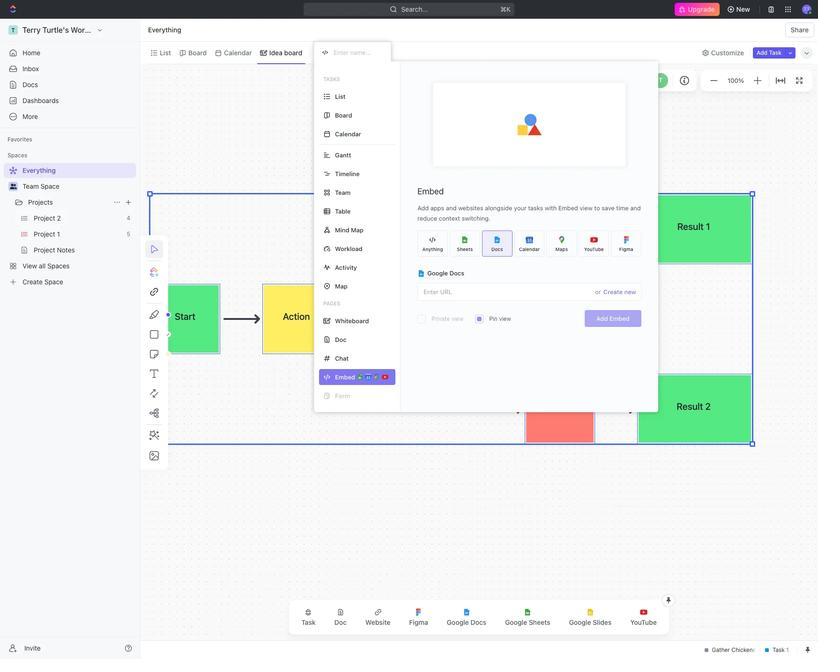 Task type: vqa. For each thing, say whether or not it's contained in the screenshot.
Dashboards link
yes



Task type: describe. For each thing, give the bounding box(es) containing it.
view for private view
[[452, 315, 464, 322]]

inbox link
[[4, 61, 136, 76]]

website button
[[358, 603, 398, 632]]

website
[[365, 619, 391, 627]]

figma button
[[402, 603, 436, 632]]

favorites
[[7, 136, 32, 143]]

0 vertical spatial doc
[[335, 336, 347, 343]]

add task
[[757, 49, 782, 56]]

pages
[[323, 300, 340, 306]]

space
[[41, 182, 59, 190]]

add embed button
[[585, 310, 642, 327]]

switching.
[[462, 215, 491, 222]]

pin view
[[489, 315, 511, 322]]

whiteboard
[[335, 317, 369, 325]]

private view
[[432, 315, 464, 322]]

board link
[[187, 46, 207, 59]]

your
[[514, 204, 527, 212]]

mind map
[[335, 226, 364, 234]]

private
[[432, 315, 450, 322]]

team for team
[[335, 189, 351, 196]]

0 horizontal spatial board
[[188, 49, 207, 56]]

home
[[22, 49, 40, 57]]

google for google sheets "button"
[[505, 619, 527, 627]]

calendar link
[[222, 46, 252, 59]]

context
[[439, 215, 460, 222]]

tasks
[[323, 76, 340, 82]]

upgrade link
[[675, 3, 720, 16]]

view for pin view
[[499, 315, 511, 322]]

idea
[[269, 49, 283, 56]]

figma inside figma button
[[409, 619, 428, 627]]

dashboards
[[22, 97, 59, 105]]

idea board link
[[267, 46, 302, 59]]

embed inside 'button'
[[610, 315, 630, 322]]

form
[[335, 392, 350, 400]]

mind
[[335, 226, 349, 234]]

user group image
[[10, 184, 17, 189]]

add apps and websites alongside your tasks with embed view to save time and reduce context switching.
[[418, 204, 641, 222]]

view button
[[314, 42, 345, 64]]

youtube button
[[623, 603, 664, 632]]

timeline
[[335, 170, 360, 177]]

⌘k
[[501, 5, 511, 13]]

pin
[[489, 315, 498, 322]]

view inside add apps and websites alongside your tasks with embed view to save time and reduce context switching.
[[580, 204, 593, 212]]

favorites button
[[4, 134, 36, 145]]

add for add task
[[757, 49, 768, 56]]

share button
[[785, 22, 815, 37]]

google sheets
[[505, 619, 550, 627]]

calendar inside 'calendar' link
[[224, 49, 252, 56]]

0 horizontal spatial sheets
[[457, 246, 473, 252]]

1 and from the left
[[446, 204, 457, 212]]

chat
[[335, 355, 349, 362]]

view button
[[314, 46, 345, 59]]

slides
[[593, 619, 612, 627]]

to
[[594, 204, 600, 212]]

maps
[[556, 246, 568, 252]]

sidebar navigation
[[0, 19, 140, 659]]

new
[[624, 288, 636, 295]]

docs inside google docs button
[[471, 619, 486, 627]]

youtube inside youtube button
[[630, 619, 657, 627]]

board
[[284, 49, 302, 56]]

gantt
[[335, 151, 351, 159]]

dashboards link
[[4, 93, 136, 108]]

invite
[[24, 644, 41, 652]]

apps
[[431, 204, 444, 212]]

0 vertical spatial youtube
[[584, 246, 604, 252]]

Enter URL text field
[[418, 284, 595, 300]]

inbox
[[22, 65, 39, 73]]

projects
[[28, 198, 53, 206]]

google docs button
[[439, 603, 494, 632]]

google sheets button
[[498, 603, 558, 632]]

0 horizontal spatial list
[[160, 49, 171, 56]]

1 vertical spatial board
[[335, 111, 352, 119]]

new
[[737, 5, 750, 13]]



Task type: locate. For each thing, give the bounding box(es) containing it.
map down the activity
[[335, 282, 348, 290]]

0 vertical spatial google docs
[[427, 269, 464, 277]]

doc button
[[327, 603, 354, 632]]

share
[[791, 26, 809, 34]]

figma down time
[[619, 246, 633, 252]]

1 horizontal spatial map
[[351, 226, 364, 234]]

view left to
[[580, 204, 593, 212]]

2 horizontal spatial embed
[[610, 315, 630, 322]]

add inside 'button'
[[596, 315, 608, 322]]

1 horizontal spatial add
[[596, 315, 608, 322]]

time
[[616, 204, 629, 212]]

customize button
[[699, 46, 747, 59]]

youtube
[[584, 246, 604, 252], [630, 619, 657, 627]]

0 horizontal spatial map
[[335, 282, 348, 290]]

embed down or create new
[[610, 315, 630, 322]]

1 horizontal spatial youtube
[[630, 619, 657, 627]]

docs link
[[4, 77, 136, 92]]

workload
[[335, 245, 363, 252]]

1 vertical spatial map
[[335, 282, 348, 290]]

tasks
[[528, 204, 543, 212]]

figma right website
[[409, 619, 428, 627]]

map
[[351, 226, 364, 234], [335, 282, 348, 290]]

0 vertical spatial add
[[757, 49, 768, 56]]

0 vertical spatial task
[[769, 49, 782, 56]]

embed right with
[[558, 204, 578, 212]]

1 horizontal spatial embed
[[558, 204, 578, 212]]

and right time
[[630, 204, 641, 212]]

0 horizontal spatial youtube
[[584, 246, 604, 252]]

0 vertical spatial sheets
[[457, 246, 473, 252]]

google inside "button"
[[505, 619, 527, 627]]

2 vertical spatial calendar
[[519, 246, 540, 252]]

1 vertical spatial sheets
[[529, 619, 550, 627]]

projects link
[[28, 195, 110, 210]]

t
[[659, 77, 663, 84]]

1 horizontal spatial team
[[335, 189, 351, 196]]

1 horizontal spatial list
[[335, 93, 346, 100]]

0 vertical spatial figma
[[619, 246, 633, 252]]

0 horizontal spatial add
[[418, 204, 429, 212]]

team
[[22, 182, 39, 190], [335, 189, 351, 196]]

doc right the task button
[[334, 619, 347, 627]]

2 and from the left
[[630, 204, 641, 212]]

google docs
[[427, 269, 464, 277], [447, 619, 486, 627]]

2 horizontal spatial view
[[580, 204, 593, 212]]

2 vertical spatial add
[[596, 315, 608, 322]]

home link
[[4, 45, 136, 60]]

docs inside the docs link
[[22, 81, 38, 89]]

list down everything link
[[160, 49, 171, 56]]

map right the mind
[[351, 226, 364, 234]]

doc inside button
[[334, 619, 347, 627]]

1 vertical spatial list
[[335, 93, 346, 100]]

upgrade
[[688, 5, 715, 13]]

save
[[602, 204, 615, 212]]

reduce
[[418, 215, 437, 222]]

sheets inside "button"
[[529, 619, 550, 627]]

0 vertical spatial calendar
[[224, 49, 252, 56]]

board down the tasks
[[335, 111, 352, 119]]

and
[[446, 204, 457, 212], [630, 204, 641, 212]]

view right pin
[[499, 315, 511, 322]]

Enter name... field
[[333, 48, 383, 57]]

spaces
[[7, 152, 27, 159]]

1 vertical spatial add
[[418, 204, 429, 212]]

and up the context
[[446, 204, 457, 212]]

everything
[[148, 26, 181, 34]]

1 horizontal spatial view
[[499, 315, 511, 322]]

search...
[[401, 5, 428, 13]]

google for google slides button
[[569, 619, 591, 627]]

0 horizontal spatial and
[[446, 204, 457, 212]]

1 horizontal spatial and
[[630, 204, 641, 212]]

0 horizontal spatial team
[[22, 182, 39, 190]]

add right customize
[[757, 49, 768, 56]]

anything
[[422, 246, 443, 252]]

task button
[[294, 603, 323, 632]]

table
[[335, 207, 351, 215]]

or
[[595, 288, 601, 295]]

2 horizontal spatial calendar
[[519, 246, 540, 252]]

google for google docs button
[[447, 619, 469, 627]]

task inside button
[[769, 49, 782, 56]]

embed
[[418, 187, 444, 196], [558, 204, 578, 212], [610, 315, 630, 322]]

docs
[[22, 81, 38, 89], [491, 246, 503, 252], [450, 269, 464, 277], [471, 619, 486, 627]]

add up reduce at the top right
[[418, 204, 429, 212]]

tree
[[4, 163, 136, 290]]

customize
[[711, 49, 744, 56]]

view
[[326, 49, 341, 56]]

alongside
[[485, 204, 512, 212]]

1 vertical spatial embed
[[558, 204, 578, 212]]

100% button
[[726, 75, 746, 86]]

add for add apps and websites alongside your tasks with embed view to save time and reduce context switching.
[[418, 204, 429, 212]]

google slides
[[569, 619, 612, 627]]

0 vertical spatial map
[[351, 226, 364, 234]]

everything link
[[146, 24, 184, 36]]

0 horizontal spatial view
[[452, 315, 464, 322]]

1 vertical spatial google docs
[[447, 619, 486, 627]]

calendar left idea
[[224, 49, 252, 56]]

1 horizontal spatial figma
[[619, 246, 633, 252]]

2 vertical spatial embed
[[610, 315, 630, 322]]

1 horizontal spatial task
[[769, 49, 782, 56]]

add embed
[[596, 315, 630, 322]]

sheets
[[457, 246, 473, 252], [529, 619, 550, 627]]

1 horizontal spatial sheets
[[529, 619, 550, 627]]

add inside add apps and websites alongside your tasks with embed view to save time and reduce context switching.
[[418, 204, 429, 212]]

youtube right slides
[[630, 619, 657, 627]]

activity
[[335, 264, 357, 271]]

create
[[603, 288, 623, 295]]

0 horizontal spatial calendar
[[224, 49, 252, 56]]

team space
[[22, 182, 59, 190]]

0 horizontal spatial embed
[[418, 187, 444, 196]]

add task button
[[753, 47, 785, 58]]

board
[[188, 49, 207, 56], [335, 111, 352, 119]]

figma
[[619, 246, 633, 252], [409, 619, 428, 627]]

task
[[769, 49, 782, 56], [301, 619, 316, 627]]

0 horizontal spatial task
[[301, 619, 316, 627]]

1 vertical spatial youtube
[[630, 619, 657, 627]]

team up table
[[335, 189, 351, 196]]

1 vertical spatial figma
[[409, 619, 428, 627]]

0 horizontal spatial figma
[[409, 619, 428, 627]]

team for team space
[[22, 182, 39, 190]]

calendar up gantt
[[335, 130, 361, 138]]

with
[[545, 204, 557, 212]]

google
[[427, 269, 448, 277], [447, 619, 469, 627], [505, 619, 527, 627], [569, 619, 591, 627]]

team right user group image
[[22, 182, 39, 190]]

1 vertical spatial task
[[301, 619, 316, 627]]

view
[[580, 204, 593, 212], [452, 315, 464, 322], [499, 315, 511, 322]]

youtube right maps on the top right
[[584, 246, 604, 252]]

1 vertical spatial calendar
[[335, 130, 361, 138]]

1 horizontal spatial board
[[335, 111, 352, 119]]

calendar
[[224, 49, 252, 56], [335, 130, 361, 138], [519, 246, 540, 252]]

team inside team space link
[[22, 182, 39, 190]]

1 vertical spatial doc
[[334, 619, 347, 627]]

100%
[[728, 77, 744, 84]]

tree containing team space
[[4, 163, 136, 290]]

list
[[160, 49, 171, 56], [335, 93, 346, 100]]

list down the tasks
[[335, 93, 346, 100]]

websites
[[458, 204, 483, 212]]

0 vertical spatial embed
[[418, 187, 444, 196]]

new button
[[723, 2, 756, 17]]

1 horizontal spatial calendar
[[335, 130, 361, 138]]

google slides button
[[562, 603, 619, 632]]

embed up apps
[[418, 187, 444, 196]]

tree inside sidebar navigation
[[4, 163, 136, 290]]

0 vertical spatial list
[[160, 49, 171, 56]]

task inside button
[[301, 619, 316, 627]]

view right "private" at the right top of the page
[[452, 315, 464, 322]]

add for add embed
[[596, 315, 608, 322]]

board right the list link
[[188, 49, 207, 56]]

calendar left maps on the top right
[[519, 246, 540, 252]]

embed inside add apps and websites alongside your tasks with embed view to save time and reduce context switching.
[[558, 204, 578, 212]]

add inside button
[[757, 49, 768, 56]]

list link
[[158, 46, 171, 59]]

2 horizontal spatial add
[[757, 49, 768, 56]]

0 vertical spatial board
[[188, 49, 207, 56]]

or create new
[[595, 288, 636, 295]]

team space link
[[22, 179, 134, 194]]

doc up chat
[[335, 336, 347, 343]]

google docs inside google docs button
[[447, 619, 486, 627]]

idea board
[[269, 49, 302, 56]]

add down "or"
[[596, 315, 608, 322]]



